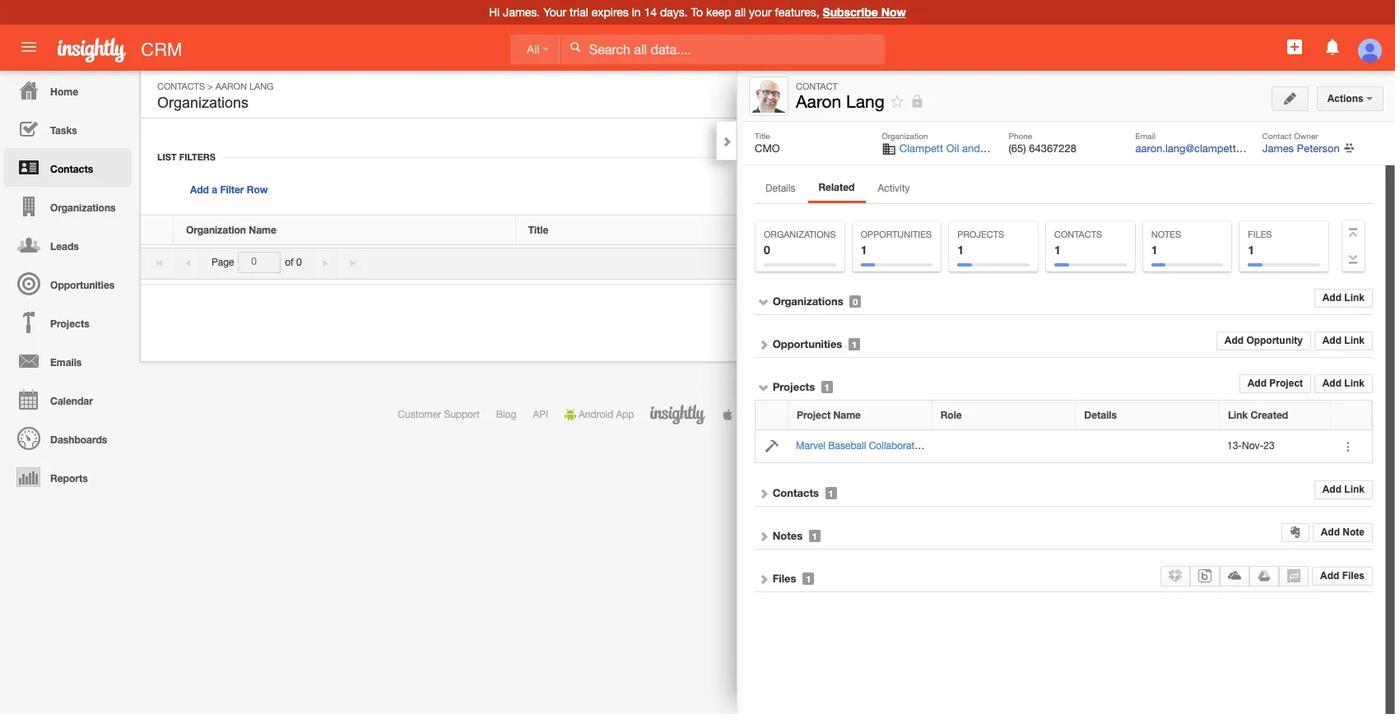 Task type: describe. For each thing, give the bounding box(es) containing it.
add link for add link button over contact owner at the top of the page
[[1267, 89, 1310, 100]]

add link button right 'opportunity'
[[1314, 332, 1373, 351]]

chevron right image for contacts
[[758, 488, 770, 499]]

contact owner
[[1262, 131, 1318, 141]]

1 up "project name"
[[825, 382, 830, 393]]

1 inside projects 1
[[958, 243, 964, 257]]

add files
[[1320, 570, 1365, 582]]

1 horizontal spatial aaron
[[796, 91, 841, 111]]

in
[[632, 6, 641, 19]]

filter
[[220, 184, 244, 196]]

oil
[[946, 142, 959, 155]]

add for add link button right of 'opportunity'
[[1322, 335, 1342, 347]]

project name
[[797, 409, 861, 421]]

files for files
[[773, 572, 796, 585]]

data processing addendum link
[[972, 409, 1096, 421]]

james peterson link
[[1262, 142, 1340, 155]]

trial
[[570, 6, 588, 19]]

customer support
[[398, 409, 480, 421]]

projects 1
[[958, 230, 1004, 257]]

leads
[[50, 240, 79, 253]]

0 horizontal spatial projects link
[[4, 303, 132, 342]]

opportunities 1
[[861, 230, 932, 257]]

filters
[[179, 151, 216, 162]]

add link button up add note
[[1314, 481, 1373, 500]]

2 vertical spatial projects
[[773, 380, 815, 393]]

note
[[1343, 527, 1365, 538]]

1 up the service
[[852, 339, 857, 350]]

1 inside notes 1
[[1151, 243, 1158, 257]]

and
[[962, 142, 980, 155]]

1 down the baseball
[[829, 488, 834, 499]]

add link for add link button underneath display
[[1322, 292, 1365, 304]]

addendum
[[1047, 409, 1096, 421]]

display
[[1307, 257, 1338, 268]]

add files button
[[1312, 567, 1373, 586]]

aaron.lang@clampett.com
[[1136, 142, 1260, 155]]

list filters
[[157, 151, 216, 162]]

privacy
[[894, 409, 926, 421]]

0 horizontal spatial project
[[797, 409, 831, 421]]

title cmo
[[755, 131, 780, 155]]

data
[[972, 409, 993, 421]]

contact for contact
[[796, 81, 838, 91]]

privacy policy link
[[894, 409, 956, 421]]

add opportunity link
[[1216, 332, 1311, 351]]

1 horizontal spatial projects link
[[773, 380, 815, 393]]

marvel baseball collaboration link
[[796, 440, 936, 452]]

processing
[[996, 409, 1045, 421]]

created for title
[[1235, 224, 1273, 236]]

terms of service
[[804, 409, 877, 421]]

1 horizontal spatial of
[[833, 409, 842, 421]]

1 inside files 1
[[1248, 243, 1255, 257]]

add for add note link
[[1321, 527, 1340, 538]]

projects inside navigation
[[50, 318, 89, 330]]

details inside details link
[[765, 183, 795, 194]]

related
[[819, 181, 855, 193]]

Search all data.... text field
[[560, 34, 885, 64]]

navigation containing home
[[0, 71, 132, 496]]

add link for add link button on top of add note
[[1322, 484, 1365, 495]]

1 right files "link"
[[806, 574, 811, 584]]

link files from microsoft onedrive to this image
[[1228, 569, 1242, 583]]

contacts inside contacts > aaron lang organizations
[[157, 81, 205, 91]]

add link button up contact owner at the top of the page
[[1257, 82, 1320, 107]]

link files from google drive to this image
[[1258, 569, 1271, 583]]

days.
[[660, 6, 688, 19]]

13-
[[1227, 440, 1242, 452]]

add note
[[1321, 527, 1365, 538]]

owner
[[1294, 131, 1318, 141]]

activity
[[878, 183, 910, 194]]

notes for notes
[[773, 529, 803, 542]]

evernote image
[[1290, 527, 1301, 538]]

app for iphone app
[[770, 409, 788, 421]]

record permissions image
[[910, 91, 925, 111]]

row containing project name
[[756, 401, 1372, 430]]

64367228
[[1029, 142, 1077, 155]]

home
[[50, 86, 78, 98]]

james peterson
[[1262, 142, 1340, 155]]

link created for title
[[1212, 224, 1273, 236]]

files inside button
[[1342, 570, 1365, 582]]

link files from pandadoc to this image
[[1288, 569, 1301, 583]]

23
[[1264, 440, 1275, 452]]

contact for contact owner
[[1262, 131, 1292, 141]]

email aaron.lang@clampett.com
[[1136, 131, 1260, 155]]

2 vertical spatial opportunities
[[773, 337, 842, 351]]

files link
[[773, 572, 796, 585]]

chevron down image for organizations
[[758, 296, 770, 308]]

1 cell from the left
[[932, 430, 1076, 463]]

notes for notes 1
[[1151, 230, 1181, 240]]

iphone app
[[736, 409, 788, 421]]

baseball
[[828, 440, 866, 452]]

1 inside contacts 1
[[1054, 243, 1061, 257]]

add for add link button over contact owner at the top of the page
[[1267, 89, 1287, 100]]

organizations down details link
[[764, 230, 836, 240]]

clampett
[[900, 142, 943, 155]]

opportunities inside opportunities link
[[50, 279, 115, 291]]

1 horizontal spatial contacts link
[[157, 81, 205, 91]]

keep
[[706, 6, 731, 19]]

organizations 0
[[764, 230, 836, 257]]

2 cell from the left
[[1076, 430, 1220, 463]]

0 vertical spatial project
[[1270, 378, 1303, 389]]

add for add a filter row link
[[190, 184, 209, 196]]

api
[[533, 409, 548, 421]]

collaboration
[[869, 440, 928, 452]]

dashboards link
[[4, 419, 132, 458]]

add project
[[1248, 378, 1303, 389]]

row
[[247, 184, 268, 196]]

tasks
[[50, 124, 77, 137]]

chevron right image for notes
[[758, 531, 770, 542]]

organizations down organizations 0
[[773, 295, 843, 308]]

add link for add link button right of add project link
[[1322, 378, 1365, 389]]

all link
[[510, 34, 560, 64]]

2 horizontal spatial opportunities
[[861, 230, 932, 240]]

subscribe now link
[[823, 5, 906, 19]]

dashboards
[[50, 434, 107, 446]]

service
[[845, 409, 877, 421]]

0 vertical spatial opportunities link
[[4, 264, 132, 303]]

files for files 1
[[1248, 230, 1272, 240]]

0 for organizations 0
[[764, 243, 770, 257]]

row containing marvel baseball collaboration
[[756, 430, 1372, 463]]

support
[[444, 409, 480, 421]]

list
[[157, 151, 177, 162]]

1 inside the opportunities 1
[[861, 243, 867, 257]]

13-nov-23 cell
[[1220, 430, 1331, 463]]

notes 1
[[1151, 230, 1181, 257]]

singapore
[[1008, 142, 1057, 155]]

add link for add link button right of 'opportunity'
[[1322, 335, 1365, 347]]

add for add opportunity link
[[1225, 335, 1244, 347]]

marvel baseball collaboration
[[796, 440, 928, 452]]

tasks link
[[4, 109, 132, 148]]

phone (65) 64367228
[[1009, 131, 1077, 155]]

reports
[[50, 472, 88, 485]]

emails
[[50, 356, 82, 369]]

reports link
[[4, 458, 132, 496]]

android
[[579, 409, 613, 421]]

add for add link button underneath display
[[1322, 292, 1342, 304]]

your
[[749, 6, 772, 19]]

a
[[212, 184, 217, 196]]



Task type: locate. For each thing, give the bounding box(es) containing it.
contact right contact icon
[[796, 81, 838, 91]]

add up contact owner at the top of the page
[[1267, 89, 1287, 100]]

1 vertical spatial project
[[797, 409, 831, 421]]

your
[[543, 6, 566, 19]]

1 vertical spatial chevron right image
[[758, 488, 770, 499]]

1 vertical spatial organizations link
[[773, 295, 843, 308]]

of right "terms"
[[833, 409, 842, 421]]

privacy policy
[[894, 409, 956, 421]]

lang
[[249, 81, 274, 91], [846, 91, 885, 111]]

1 vertical spatial chevron right image
[[758, 531, 770, 542]]

project
[[1270, 378, 1303, 389], [797, 409, 831, 421]]

files
[[1248, 230, 1272, 240], [1342, 570, 1365, 582], [773, 572, 796, 585]]

customer support link
[[398, 409, 480, 421]]

add for add files button
[[1320, 570, 1339, 582]]

1 horizontal spatial projects
[[773, 380, 815, 393]]

chevron right image left notes link
[[758, 531, 770, 542]]

notes link
[[773, 529, 803, 542]]

blog
[[496, 409, 516, 421]]

2 vertical spatial contacts link
[[773, 486, 819, 499]]

organizations up the leads link
[[50, 202, 116, 214]]

add right 'opportunity'
[[1322, 335, 1342, 347]]

chevron right image up iphone app
[[758, 339, 770, 351]]

add inside button
[[1320, 570, 1339, 582]]

0 vertical spatial contacts link
[[157, 81, 205, 91]]

subscribe
[[823, 5, 878, 19]]

api link
[[533, 409, 548, 421]]

2 horizontal spatial files
[[1342, 570, 1365, 582]]

1 horizontal spatial opportunities
[[773, 337, 842, 351]]

no items to display
[[1253, 257, 1338, 268]]

1 app from the left
[[616, 409, 634, 421]]

contacts link left >
[[157, 81, 205, 91]]

opportunities down the activity 'link'
[[861, 230, 932, 240]]

notifications image
[[1322, 37, 1342, 57]]

link
[[1289, 89, 1310, 100], [1212, 224, 1232, 236], [1344, 292, 1365, 304], [1344, 335, 1365, 347], [1344, 378, 1365, 389], [1228, 409, 1248, 421], [1344, 484, 1365, 495]]

peterson
[[1297, 142, 1340, 155]]

add left a
[[190, 184, 209, 196]]

row
[[141, 216, 1352, 245], [756, 401, 1372, 430], [756, 430, 1372, 463]]

cmo
[[755, 142, 780, 155]]

android app link
[[565, 409, 634, 421]]

aaron lang link
[[215, 81, 274, 91]]

organization up page
[[186, 224, 246, 236]]

add right add project
[[1322, 378, 1342, 389]]

policy
[[929, 409, 956, 421]]

cell
[[932, 430, 1076, 463], [1076, 430, 1220, 463]]

iphone
[[736, 409, 767, 421]]

details link
[[755, 178, 806, 202]]

organizations down >
[[157, 95, 249, 111]]

project down 'opportunity'
[[1270, 378, 1303, 389]]

link created up no
[[1212, 224, 1273, 236]]

details right processing
[[1084, 409, 1117, 421]]

organizations
[[157, 95, 249, 111], [50, 202, 116, 214], [764, 230, 836, 240], [773, 295, 843, 308]]

13-nov-23
[[1227, 440, 1275, 452]]

0 horizontal spatial details
[[765, 183, 795, 194]]

created
[[1235, 224, 1273, 236], [1251, 409, 1288, 421]]

1 horizontal spatial name
[[833, 409, 861, 421]]

actions button
[[1317, 86, 1384, 111]]

2 vertical spatial chevron right image
[[758, 574, 770, 585]]

chevron right image left title cmo at the right top of the page
[[721, 136, 733, 147]]

add link button right add project link
[[1314, 375, 1373, 394]]

0 for of 0
[[296, 257, 302, 268]]

(65)
[[1009, 142, 1026, 155]]

0 vertical spatial chevron right image
[[758, 339, 770, 351]]

lang inside contacts > aaron lang organizations
[[249, 81, 274, 91]]

terms
[[804, 409, 831, 421]]

2 app from the left
[[770, 409, 788, 421]]

organization for organization
[[882, 131, 928, 141]]

add down display
[[1322, 292, 1342, 304]]

project up marvel
[[797, 409, 831, 421]]

1 horizontal spatial project
[[1270, 378, 1303, 389]]

add a filter row
[[190, 184, 268, 196]]

all
[[527, 43, 540, 56]]

add link up add note
[[1322, 484, 1365, 495]]

0 horizontal spatial app
[[616, 409, 634, 421]]

1 right projects 1 on the top
[[1054, 243, 1061, 257]]

navigation
[[0, 71, 132, 496]]

0 vertical spatial title
[[755, 131, 770, 141]]

name down row
[[249, 224, 276, 236]]

chevron down image up iphone app
[[758, 382, 770, 393]]

projects link up emails
[[4, 303, 132, 342]]

details down cmo
[[765, 183, 795, 194]]

0 vertical spatial of
[[285, 257, 294, 268]]

aaron inside contacts > aaron lang organizations
[[215, 81, 247, 91]]

1 chevron down image from the top
[[758, 296, 770, 308]]

aaron right contact icon
[[796, 91, 841, 111]]

add link right 'opportunity'
[[1322, 335, 1365, 347]]

details for role
[[1084, 409, 1117, 421]]

app for android app
[[616, 409, 634, 421]]

name for organization name
[[249, 224, 276, 236]]

name right "terms"
[[833, 409, 861, 421]]

1 right contacts 1
[[1151, 243, 1158, 257]]

add for add link button right of add project link
[[1322, 378, 1342, 389]]

aaron
[[215, 81, 247, 91], [796, 91, 841, 111]]

add link right add project
[[1322, 378, 1365, 389]]

add right link files from pandadoc to this image
[[1320, 570, 1339, 582]]

now
[[881, 5, 906, 19]]

organization for organization name
[[186, 224, 246, 236]]

title inside title cmo
[[755, 131, 770, 141]]

1 vertical spatial of
[[833, 409, 842, 421]]

hi
[[489, 6, 500, 19]]

clampett oil and gas, singapore link
[[900, 142, 1057, 155]]

1 right the opportunities 1
[[958, 243, 964, 257]]

column header
[[141, 216, 174, 245]]

add left 'opportunity'
[[1225, 335, 1244, 347]]

0 horizontal spatial projects
[[50, 318, 89, 330]]

files down note
[[1342, 570, 1365, 582]]

add down add opportunity link
[[1248, 378, 1267, 389]]

add a filter row link
[[190, 184, 268, 196]]

app right android
[[616, 409, 634, 421]]

contacts link up notes link
[[773, 486, 819, 499]]

0 horizontal spatial of
[[285, 257, 294, 268]]

0 horizontal spatial notes
[[773, 529, 803, 542]]

organizations inside contacts > aaron lang organizations
[[157, 95, 249, 111]]

0 horizontal spatial lang
[[249, 81, 274, 91]]

organizations link down organizations 0
[[773, 295, 843, 308]]

data processing addendum
[[972, 409, 1096, 421]]

2 chevron down image from the top
[[758, 382, 770, 393]]

chevron down image for projects
[[758, 382, 770, 393]]

notes
[[1151, 230, 1181, 240], [773, 529, 803, 542]]

0 horizontal spatial 0
[[296, 257, 302, 268]]

1 horizontal spatial app
[[770, 409, 788, 421]]

opportunities link down leads
[[4, 264, 132, 303]]

aaron.lang@clampett.com link
[[1136, 142, 1260, 155]]

1 vertical spatial name
[[833, 409, 861, 421]]

opportunities down leads
[[50, 279, 115, 291]]

0 vertical spatial name
[[249, 224, 276, 236]]

1 vertical spatial details
[[870, 224, 903, 236]]

0 vertical spatial chevron right image
[[721, 136, 733, 147]]

0 horizontal spatial opportunities link
[[4, 264, 132, 303]]

0 inside organizations 0
[[764, 243, 770, 257]]

0 horizontal spatial organization
[[186, 224, 246, 236]]

details
[[765, 183, 795, 194], [870, 224, 903, 236], [1084, 409, 1117, 421]]

1 right organizations 0
[[861, 243, 867, 257]]

to
[[1296, 257, 1304, 268]]

phone
[[1009, 131, 1032, 141]]

0 vertical spatial projects
[[958, 230, 1004, 240]]

1 horizontal spatial lang
[[846, 91, 885, 111]]

email
[[1136, 131, 1156, 141]]

files down notes link
[[773, 572, 796, 585]]

1 vertical spatial notes
[[773, 529, 803, 542]]

0 horizontal spatial files
[[773, 572, 796, 585]]

chevron down image
[[758, 296, 770, 308], [758, 382, 770, 393]]

add for add link button on top of add note
[[1322, 484, 1342, 495]]

android app
[[579, 409, 634, 421]]

1 vertical spatial chevron down image
[[758, 382, 770, 393]]

organization name
[[186, 224, 276, 236]]

1 horizontal spatial organization
[[882, 131, 928, 141]]

terms of service link
[[804, 409, 877, 421]]

files up no
[[1248, 230, 1272, 240]]

organizations link up leads
[[4, 187, 132, 226]]

link files from dropbox to this image
[[1169, 569, 1182, 583]]

2 horizontal spatial 0
[[853, 296, 858, 307]]

add left note
[[1321, 527, 1340, 538]]

features,
[[775, 6, 820, 19]]

chevron right image left files "link"
[[758, 574, 770, 585]]

1 vertical spatial created
[[1251, 409, 1288, 421]]

organization
[[882, 131, 928, 141], [186, 224, 246, 236]]

page
[[212, 257, 234, 268]]

title for title cmo
[[755, 131, 770, 141]]

chevron right image for files
[[758, 574, 770, 585]]

contacts > aaron lang organizations
[[157, 81, 274, 111]]

1 horizontal spatial notes
[[1151, 230, 1181, 240]]

of right page
[[285, 257, 294, 268]]

organizations inside navigation
[[50, 202, 116, 214]]

chevron right image down iphone app
[[758, 488, 770, 499]]

0 vertical spatial opportunities
[[861, 230, 932, 240]]

1 vertical spatial projects
[[50, 318, 89, 330]]

1 vertical spatial link created
[[1228, 409, 1288, 421]]

0 horizontal spatial title
[[528, 224, 548, 236]]

2 horizontal spatial contacts link
[[773, 486, 819, 499]]

1 horizontal spatial files
[[1248, 230, 1272, 240]]

organization up clampett at the right top
[[882, 131, 928, 141]]

1 vertical spatial title
[[528, 224, 548, 236]]

white image
[[569, 41, 581, 53]]

1 horizontal spatial title
[[755, 131, 770, 141]]

0 horizontal spatial opportunities
[[50, 279, 115, 291]]

0 vertical spatial organizations link
[[4, 187, 132, 226]]

emails link
[[4, 342, 132, 380]]

0 vertical spatial chevron down image
[[758, 296, 770, 308]]

chevron right image
[[721, 136, 733, 147], [758, 488, 770, 499], [758, 574, 770, 585]]

lang left the follow image on the top right
[[846, 91, 885, 111]]

1 left items
[[1248, 243, 1255, 257]]

opportunities up "terms"
[[773, 337, 842, 351]]

gas,
[[983, 142, 1005, 155]]

name for project name
[[833, 409, 861, 421]]

2 horizontal spatial projects
[[958, 230, 1004, 240]]

customer
[[398, 409, 441, 421]]

created for role
[[1251, 409, 1288, 421]]

1 vertical spatial contacts link
[[4, 148, 132, 187]]

0 vertical spatial notes
[[1151, 230, 1181, 240]]

1 vertical spatial opportunities
[[50, 279, 115, 291]]

aaron right >
[[215, 81, 247, 91]]

0 vertical spatial details
[[765, 183, 795, 194]]

add link button
[[1257, 82, 1320, 107], [1314, 289, 1373, 308], [1314, 332, 1373, 351], [1314, 375, 1373, 394], [1314, 481, 1373, 500]]

opportunities
[[861, 230, 932, 240], [50, 279, 115, 291], [773, 337, 842, 351]]

change record owner image
[[1344, 142, 1355, 156]]

1 vertical spatial organization
[[186, 224, 246, 236]]

details down the activity 'link'
[[870, 224, 903, 236]]

chevron right image
[[758, 339, 770, 351], [758, 531, 770, 542]]

link created up nov-
[[1228, 409, 1288, 421]]

hi james. your trial expires in 14 days. to keep all your features, subscribe now
[[489, 5, 906, 19]]

0 horizontal spatial aaron
[[215, 81, 247, 91]]

add link down display
[[1322, 292, 1365, 304]]

1 vertical spatial opportunities link
[[773, 337, 842, 351]]

contacts inside navigation
[[50, 163, 93, 175]]

projects link up "terms"
[[773, 380, 815, 393]]

crm
[[141, 40, 182, 60]]

contact up james
[[1262, 131, 1292, 141]]

organization inside row
[[186, 224, 246, 236]]

contact image
[[752, 80, 785, 113]]

0 vertical spatial organization
[[882, 131, 928, 141]]

0 vertical spatial created
[[1235, 224, 1273, 236]]

files 1
[[1248, 230, 1272, 257]]

title for title
[[528, 224, 548, 236]]

row containing organization name
[[141, 216, 1352, 245]]

0 horizontal spatial organizations link
[[4, 187, 132, 226]]

organizations link
[[4, 187, 132, 226], [773, 295, 843, 308]]

add link button down display
[[1314, 289, 1373, 308]]

0 horizontal spatial name
[[249, 224, 276, 236]]

add for add project link
[[1248, 378, 1267, 389]]

1 vertical spatial projects link
[[773, 380, 815, 393]]

opportunities link
[[4, 264, 132, 303], [773, 337, 842, 351]]

add
[[1267, 89, 1287, 100], [190, 184, 209, 196], [1322, 292, 1342, 304], [1225, 335, 1244, 347], [1322, 335, 1342, 347], [1248, 378, 1267, 389], [1322, 378, 1342, 389], [1322, 484, 1342, 495], [1321, 527, 1340, 538], [1320, 570, 1339, 582]]

1 horizontal spatial organizations link
[[773, 295, 843, 308]]

items
[[1269, 257, 1293, 268]]

calendar link
[[4, 380, 132, 419]]

follow image
[[889, 94, 905, 109]]

lang right >
[[249, 81, 274, 91]]

nov-
[[1242, 440, 1264, 452]]

1
[[861, 243, 867, 257], [958, 243, 964, 257], [1054, 243, 1061, 257], [1151, 243, 1158, 257], [1248, 243, 1255, 257], [852, 339, 857, 350], [825, 382, 830, 393], [829, 488, 834, 499], [812, 531, 817, 541], [806, 574, 811, 584]]

>
[[208, 81, 213, 91]]

1 horizontal spatial details
[[870, 224, 903, 236]]

of 0
[[285, 257, 302, 268]]

0 horizontal spatial contacts link
[[4, 148, 132, 187]]

aaron lang
[[796, 91, 885, 111]]

add opportunity
[[1225, 335, 1303, 347]]

1 horizontal spatial opportunities link
[[773, 337, 842, 351]]

1 horizontal spatial 0
[[764, 243, 770, 257]]

app right iphone
[[770, 409, 788, 421]]

expires
[[592, 6, 629, 19]]

organizations link inside navigation
[[4, 187, 132, 226]]

created up no
[[1235, 224, 1273, 236]]

opportunities link up "terms"
[[773, 337, 842, 351]]

iphone app link
[[722, 409, 788, 421]]

2 horizontal spatial details
[[1084, 409, 1117, 421]]

link created for role
[[1228, 409, 1288, 421]]

contacts link down tasks
[[4, 148, 132, 187]]

2 chevron right image from the top
[[758, 531, 770, 542]]

0 horizontal spatial contact
[[796, 81, 838, 91]]

0 vertical spatial contact
[[796, 81, 838, 91]]

leads link
[[4, 226, 132, 264]]

1 right notes link
[[812, 531, 817, 541]]

calendar
[[50, 395, 93, 407]]

0 vertical spatial projects link
[[4, 303, 132, 342]]

chevron right image for opportunities
[[758, 339, 770, 351]]

1 vertical spatial contact
[[1262, 131, 1292, 141]]

2 vertical spatial details
[[1084, 409, 1117, 421]]

add link up contact owner at the top of the page
[[1267, 89, 1310, 100]]

1 horizontal spatial contact
[[1262, 131, 1292, 141]]

1 chevron right image from the top
[[758, 339, 770, 351]]

chevron down image down organizations 0
[[758, 296, 770, 308]]

add up add note
[[1322, 484, 1342, 495]]

link files from box to this image
[[1199, 569, 1212, 583]]

0 vertical spatial link created
[[1212, 224, 1273, 236]]

related link
[[809, 178, 865, 201]]

created up '23' at bottom right
[[1251, 409, 1288, 421]]

contacts
[[157, 81, 205, 91], [50, 163, 93, 175], [1054, 230, 1102, 240], [773, 486, 819, 499]]

details for title
[[870, 224, 903, 236]]

james.
[[503, 6, 540, 19]]



Task type: vqa. For each thing, say whether or not it's contained in the screenshot.
Calendar link at the left of the page
yes



